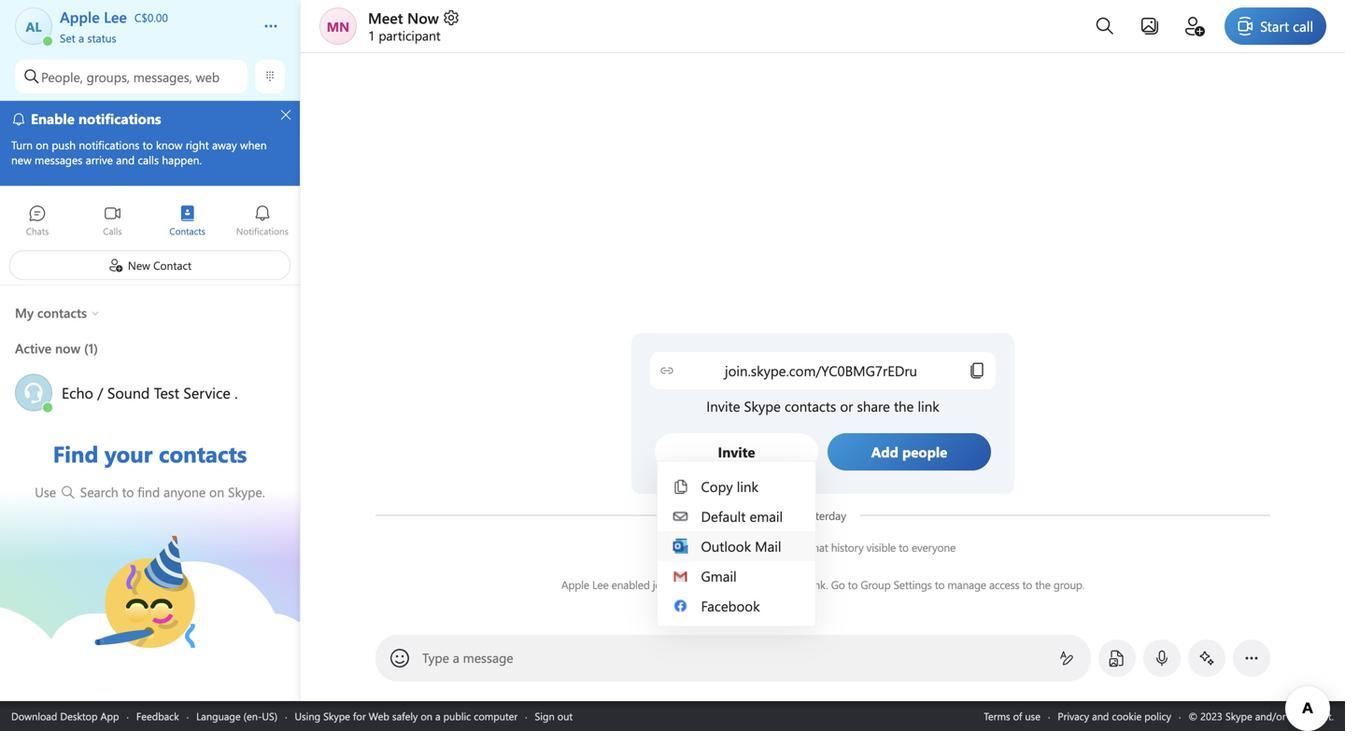 Task type: locate. For each thing, give the bounding box(es) containing it.
computer
[[474, 710, 518, 724]]

the left 'chat'
[[790, 540, 805, 555]]

on left skype.
[[209, 483, 224, 501]]

0 horizontal spatial apple
[[561, 577, 589, 592]]

terms
[[984, 710, 1010, 724]]

to
[[122, 483, 134, 501], [899, 540, 909, 555], [848, 577, 858, 592], [935, 577, 945, 592], [1022, 577, 1032, 592]]

terms of use
[[984, 710, 1041, 724]]

message
[[463, 649, 513, 667]]

test
[[154, 383, 179, 403]]

set a status
[[60, 30, 116, 45]]

a right type at the bottom left of the page
[[453, 649, 459, 667]]

Type a message text field
[[423, 649, 1044, 668]]

0 vertical spatial lee
[[721, 540, 738, 555]]

go
[[831, 577, 845, 592]]

0 vertical spatial the
[[790, 540, 805, 555]]

0 horizontal spatial the
[[790, 540, 805, 555]]

sign
[[535, 710, 555, 724]]

groups,
[[87, 68, 130, 85]]

lee left enabled
[[592, 577, 609, 592]]

1 horizontal spatial lee
[[721, 540, 738, 555]]

1 horizontal spatial the
[[1035, 577, 1051, 592]]

everyone
[[912, 540, 956, 555]]

meet
[[368, 7, 403, 28]]

apple left enabled
[[561, 577, 589, 592]]

find
[[138, 483, 160, 501]]

echo
[[62, 383, 93, 403]]

lee left has
[[721, 540, 738, 555]]

a left public
[[435, 710, 441, 724]]

public
[[443, 710, 471, 724]]

messages,
[[133, 68, 192, 85]]

use
[[35, 483, 60, 501]]

lee
[[721, 540, 738, 555], [592, 577, 609, 592]]

people, groups, messages, web button
[[15, 60, 248, 93]]

use
[[1025, 710, 1041, 724]]

1 horizontal spatial apple
[[690, 540, 718, 555]]

0 vertical spatial apple
[[690, 540, 718, 555]]

terms of use link
[[984, 710, 1041, 724]]

download
[[11, 710, 57, 724]]

the left group.
[[1035, 577, 1051, 592]]

on right safely
[[421, 710, 433, 724]]

/
[[97, 383, 103, 403]]

app
[[100, 710, 119, 724]]

tab list
[[0, 196, 300, 248]]

apple lee has made the chat history visible to everyone
[[690, 540, 956, 555]]

to left find
[[122, 483, 134, 501]]

0 horizontal spatial on
[[209, 483, 224, 501]]

anyone
[[163, 483, 206, 501]]

made
[[760, 540, 787, 555]]

echo / sound test service .
[[62, 383, 238, 403]]

0 horizontal spatial lee
[[592, 577, 609, 592]]

0 vertical spatial on
[[209, 483, 224, 501]]

a right set
[[78, 30, 84, 45]]

settings
[[894, 577, 932, 592]]

lee for has made the chat history visible to everyone
[[721, 540, 738, 555]]

privacy
[[1058, 710, 1089, 724]]

service
[[183, 383, 231, 403]]

1 vertical spatial apple
[[561, 577, 589, 592]]

policy
[[1145, 710, 1171, 724]]

a inside set a status button
[[78, 30, 84, 45]]

desktop
[[60, 710, 98, 724]]

type
[[422, 649, 449, 667]]

1 vertical spatial lee
[[592, 577, 609, 592]]

using skype for web safely on a public computer link
[[295, 710, 518, 724]]

people,
[[41, 68, 83, 85]]

download desktop app link
[[11, 710, 119, 724]]

1 horizontal spatial on
[[421, 710, 433, 724]]

on
[[209, 483, 224, 501], [421, 710, 433, 724]]

apple up this
[[690, 540, 718, 555]]

a
[[78, 30, 84, 45], [801, 577, 806, 592], [453, 649, 459, 667], [435, 710, 441, 724]]

the
[[790, 540, 805, 555], [1035, 577, 1051, 592]]

1 vertical spatial on
[[421, 710, 433, 724]]

joining
[[653, 577, 686, 592]]

enabled
[[612, 577, 650, 592]]

menu
[[658, 467, 816, 626]]

to right visible
[[899, 540, 909, 555]]

apple
[[690, 540, 718, 555], [561, 577, 589, 592]]

set a status button
[[60, 26, 245, 45]]

set
[[60, 30, 75, 45]]



Task type: describe. For each thing, give the bounding box(es) containing it.
people, groups, messages, web
[[41, 68, 220, 85]]

of
[[1013, 710, 1022, 724]]

feedback link
[[136, 710, 179, 724]]

language (en-us) link
[[196, 710, 278, 724]]

skype.
[[228, 483, 265, 501]]

meet now button
[[368, 7, 460, 28]]

1 vertical spatial the
[[1035, 577, 1051, 592]]

status
[[87, 30, 116, 45]]

download desktop app
[[11, 710, 119, 724]]

to right access
[[1022, 577, 1032, 592]]

to right go
[[848, 577, 858, 592]]

using skype for web safely on a public computer
[[295, 710, 518, 724]]

using
[[295, 710, 320, 724]]

(en-
[[243, 710, 262, 724]]

privacy and cookie policy
[[1058, 710, 1171, 724]]

language
[[196, 710, 241, 724]]

safely
[[392, 710, 418, 724]]

skype
[[323, 710, 350, 724]]

conversation
[[708, 577, 769, 592]]

chat
[[808, 540, 828, 555]]

apple for apple lee enabled joining this conversation using a link. go to group settings to manage access to the group.
[[561, 577, 589, 592]]

group
[[861, 577, 891, 592]]

cookie
[[1112, 710, 1142, 724]]

search to find anyone on skype.
[[77, 483, 265, 501]]

sign out link
[[535, 710, 573, 724]]

privacy and cookie policy link
[[1058, 710, 1171, 724]]

has
[[741, 540, 757, 555]]

apple lee enabled joining this conversation using a link. go to group settings to manage access to the group.
[[561, 577, 1085, 592]]

web
[[196, 68, 220, 85]]

visible
[[867, 540, 896, 555]]

history
[[831, 540, 864, 555]]

and
[[1092, 710, 1109, 724]]

sound
[[107, 383, 150, 403]]

us)
[[262, 710, 278, 724]]

for
[[353, 710, 366, 724]]

to right settings
[[935, 577, 945, 592]]

feedback
[[136, 710, 179, 724]]

a left the link.
[[801, 577, 806, 592]]

language (en-us)
[[196, 710, 278, 724]]

type a message
[[422, 649, 513, 667]]

this
[[688, 577, 705, 592]]

using
[[772, 577, 798, 592]]

sign out
[[535, 710, 573, 724]]

now
[[407, 7, 439, 28]]

meet now
[[368, 7, 439, 28]]

party
[[94, 536, 128, 556]]

.
[[235, 383, 238, 403]]

out
[[557, 710, 573, 724]]

manage
[[948, 577, 986, 592]]

lee for enabled joining this conversation using a link. go to group settings to manage access to the group.
[[592, 577, 609, 592]]

search
[[80, 483, 118, 501]]

link.
[[809, 577, 828, 592]]

group.
[[1054, 577, 1085, 592]]

active now group
[[0, 334, 300, 421]]

access
[[989, 577, 1020, 592]]

web
[[369, 710, 389, 724]]

apple for apple lee has made the chat history visible to everyone
[[690, 540, 718, 555]]



Task type: vqa. For each thing, say whether or not it's contained in the screenshot.
status "A"
no



